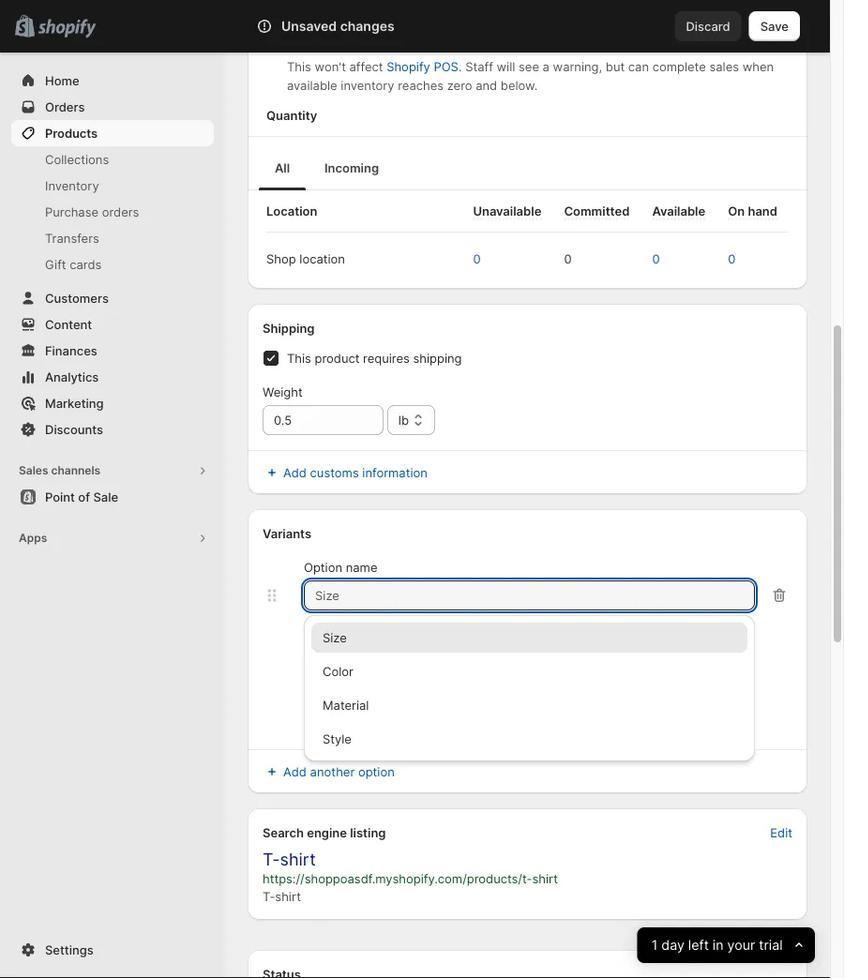 Task type: locate. For each thing, give the bounding box(es) containing it.
all button
[[255, 145, 310, 190]]

option for option name
[[304, 560, 342, 574]]

products
[[45, 126, 98, 140]]

search up continue
[[256, 19, 296, 33]]

3 0 from the left
[[652, 251, 660, 266]]

0 button down on
[[719, 244, 764, 274]]

add another option
[[283, 764, 395, 779]]

list box containing size
[[304, 623, 755, 754]]

a
[[543, 59, 550, 74]]

channels
[[51, 464, 100, 477]]

0 horizontal spatial of
[[78, 490, 90, 504]]

when inside . staff will see a warning, but can complete sales when available inventory reaches zero and below.
[[743, 59, 774, 74]]

add for add customs information
[[283, 465, 307, 480]]

0 button down unavailable
[[464, 244, 509, 274]]

discounts
[[45, 422, 103, 437]]

orders
[[45, 99, 85, 114]]

0
[[473, 251, 481, 266], [564, 251, 572, 266], [652, 251, 660, 266], [728, 251, 736, 266]]

purchase
[[45, 204, 99, 219]]

0 vertical spatial when
[[383, 37, 414, 51]]

purchase orders link
[[11, 199, 214, 225]]

2 add from the top
[[283, 764, 307, 779]]

1 vertical spatial this
[[287, 351, 311, 365]]

0 horizontal spatial when
[[383, 37, 414, 51]]

values
[[350, 639, 386, 653]]

quantity
[[322, 7, 370, 21]]

will
[[497, 59, 515, 74]]

1 this from the top
[[287, 59, 311, 74]]

option up color
[[308, 639, 346, 653]]

tab list
[[255, 144, 800, 190]]

option left the name
[[304, 560, 342, 574]]

sales channels button
[[11, 458, 214, 484]]

0 vertical spatial option
[[304, 560, 342, 574]]

when right 'sales'
[[743, 59, 774, 74]]

0 vertical spatial of
[[440, 37, 451, 51]]

discard
[[686, 19, 730, 33]]

gift cards link
[[11, 251, 214, 278]]

1 0 from the left
[[473, 251, 481, 266]]

add for add another option
[[283, 764, 307, 779]]

0 button down committed at the right of page
[[555, 244, 600, 274]]

this
[[287, 59, 311, 74], [287, 351, 311, 365]]

location
[[266, 204, 317, 218]]

0 button down "available"
[[643, 244, 688, 274]]

of left the sale
[[78, 490, 90, 504]]

save button
[[749, 11, 800, 41]]

customers link
[[11, 285, 214, 311]]

name
[[346, 560, 377, 574]]

1 vertical spatial shirt
[[532, 871, 558, 886]]

inventory
[[45, 178, 99, 193]]

0 down "available"
[[652, 251, 660, 266]]

2 t- from the top
[[263, 889, 275, 904]]

option
[[304, 560, 342, 574], [308, 639, 346, 653]]

1 vertical spatial add
[[283, 764, 307, 779]]

this won't affect shopify pos
[[287, 59, 459, 74]]

stock
[[455, 37, 486, 51]]

shop location
[[266, 251, 345, 266]]

customers
[[45, 291, 109, 305]]

https://shoppoasdf.myshopify.com/products/t-
[[263, 871, 532, 886]]

0 vertical spatial t-
[[263, 849, 280, 870]]

1 day left in your trial
[[652, 937, 783, 953]]

1 0 button from the left
[[464, 244, 509, 274]]

continue selling when out of stock
[[287, 37, 486, 51]]

search left engine
[[263, 825, 304, 840]]

1
[[652, 937, 658, 953]]

all
[[275, 160, 290, 175]]

add
[[283, 465, 307, 480], [283, 764, 307, 779]]

save
[[760, 19, 789, 33]]

search inside button
[[256, 19, 296, 33]]

add left customs
[[283, 465, 307, 480]]

trial
[[759, 937, 783, 953]]

1 vertical spatial option
[[308, 639, 346, 653]]

cards
[[70, 257, 102, 272]]

1 horizontal spatial when
[[743, 59, 774, 74]]

list box
[[304, 623, 755, 754]]

1 add from the top
[[283, 465, 307, 480]]

analytics
[[45, 370, 99, 384]]

1 horizontal spatial of
[[440, 37, 451, 51]]

0 down committed at the right of page
[[564, 251, 572, 266]]

sales
[[19, 464, 48, 477]]

out
[[417, 37, 436, 51]]

1 vertical spatial t-
[[263, 889, 275, 904]]

Size text field
[[304, 581, 755, 611]]

search button
[[225, 11, 675, 41]]

orders
[[102, 204, 139, 219]]

0 vertical spatial search
[[256, 19, 296, 33]]

4 0 button from the left
[[719, 244, 764, 274]]

this for this won't affect shopify pos
[[287, 59, 311, 74]]

t-
[[263, 849, 280, 870], [263, 889, 275, 904]]

1 vertical spatial search
[[263, 825, 304, 840]]

customs
[[310, 465, 359, 480]]

settings
[[45, 943, 93, 957]]

home
[[45, 73, 79, 88]]

staff
[[465, 59, 493, 74]]

0 down on
[[728, 251, 736, 266]]

products link
[[11, 120, 214, 146]]

discounts link
[[11, 416, 214, 443]]

1 vertical spatial when
[[743, 59, 774, 74]]

your
[[728, 937, 756, 953]]

add left another
[[283, 764, 307, 779]]

of right out
[[440, 37, 451, 51]]

0 vertical spatial add
[[283, 465, 307, 480]]

2 0 button from the left
[[555, 244, 600, 274]]

left
[[688, 937, 709, 953]]

when up shopify
[[383, 37, 414, 51]]

analytics link
[[11, 364, 214, 390]]

this up available
[[287, 59, 311, 74]]

track quantity
[[287, 7, 370, 21]]

in
[[713, 937, 724, 953]]

apps
[[19, 531, 47, 545]]

0 down unavailable
[[473, 251, 481, 266]]

when
[[383, 37, 414, 51], [743, 59, 774, 74]]

1 vertical spatial of
[[78, 490, 90, 504]]

this down shipping
[[287, 351, 311, 365]]

shopify image
[[38, 19, 96, 38]]

zero
[[447, 78, 472, 92]]

apps button
[[11, 525, 214, 552]]

collections
[[45, 152, 109, 166]]

affect
[[349, 59, 383, 74]]

of inside 'button'
[[78, 490, 90, 504]]

2 this from the top
[[287, 351, 311, 365]]

t-shirt https://shoppoasdf.myshopify.com/products/t-shirt t-shirt
[[263, 849, 558, 904]]

0 vertical spatial this
[[287, 59, 311, 74]]

track
[[287, 7, 319, 21]]



Task type: vqa. For each thing, say whether or not it's contained in the screenshot.
can
yes



Task type: describe. For each thing, give the bounding box(es) containing it.
2 0 from the left
[[564, 251, 572, 266]]

option for option values
[[308, 639, 346, 653]]

unsaved
[[281, 18, 337, 34]]

warning,
[[553, 59, 602, 74]]

on
[[728, 204, 745, 218]]

done
[[319, 714, 347, 728]]

style
[[323, 732, 352, 746]]

lb
[[398, 413, 409, 427]]

available
[[652, 204, 706, 218]]

unsaved changes
[[281, 18, 395, 34]]

continue
[[287, 37, 339, 51]]

add customs information
[[283, 465, 428, 480]]

2 vertical spatial shirt
[[275, 889, 301, 904]]

1 t- from the top
[[263, 849, 280, 870]]

reaches
[[398, 78, 444, 92]]

point of sale
[[45, 490, 118, 504]]

changes
[[340, 18, 395, 34]]

option values
[[308, 639, 386, 653]]

marketing link
[[11, 390, 214, 416]]

1 day left in your trial button
[[637, 928, 815, 963]]

orders link
[[11, 94, 214, 120]]

inventory
[[341, 78, 394, 92]]

option
[[358, 764, 395, 779]]

point of sale link
[[11, 484, 214, 510]]

information
[[362, 465, 428, 480]]

Weight text field
[[263, 405, 383, 435]]

finances link
[[11, 338, 214, 364]]

this product requires shipping
[[287, 351, 462, 365]]

transfers link
[[11, 225, 214, 251]]

day
[[662, 937, 685, 953]]

purchase orders
[[45, 204, 139, 219]]

sales
[[710, 59, 739, 74]]

search for search
[[256, 19, 296, 33]]

see
[[519, 59, 539, 74]]

available
[[287, 78, 337, 92]]

incoming
[[325, 160, 379, 175]]

content
[[45, 317, 92, 332]]

location
[[299, 251, 345, 266]]

incoming button
[[310, 145, 394, 190]]

. staff will see a warning, but can complete sales when available inventory reaches zero and below.
[[287, 59, 774, 92]]

transfers
[[45, 231, 99, 245]]

shipping
[[413, 351, 462, 365]]

4 0 from the left
[[728, 251, 736, 266]]

weight
[[263, 385, 303, 399]]

requires
[[363, 351, 410, 365]]

search engine listing
[[263, 825, 386, 840]]

hand
[[748, 204, 778, 218]]

inventory link
[[11, 173, 214, 199]]

another
[[310, 764, 355, 779]]

shopify pos link
[[387, 59, 459, 74]]

add customs information button
[[251, 460, 804, 486]]

edit button
[[759, 820, 804, 846]]

unavailable
[[473, 204, 542, 218]]

material
[[323, 698, 369, 712]]

size option
[[304, 623, 755, 653]]

product
[[315, 351, 360, 365]]

shipping
[[263, 321, 315, 335]]

content link
[[11, 311, 214, 338]]

finances
[[45, 343, 97, 358]]

sale
[[93, 490, 118, 504]]

this for this product requires shipping
[[287, 351, 311, 365]]

committed
[[564, 204, 630, 218]]

point of sale button
[[0, 484, 225, 510]]

engine
[[307, 825, 347, 840]]

pos
[[434, 59, 459, 74]]

edit
[[770, 825, 793, 840]]

sales channels
[[19, 464, 100, 477]]

search for search engine listing
[[263, 825, 304, 840]]

gift cards
[[45, 257, 102, 272]]

tab list containing all
[[255, 144, 800, 190]]

done button
[[308, 708, 358, 734]]

on hand
[[728, 204, 778, 218]]

size
[[323, 630, 347, 645]]

marketing
[[45, 396, 104, 410]]

and
[[476, 78, 497, 92]]

won't
[[315, 59, 346, 74]]

3 0 button from the left
[[643, 244, 688, 274]]

can
[[628, 59, 649, 74]]

collections link
[[11, 146, 214, 173]]

.
[[459, 59, 462, 74]]

complete
[[653, 59, 706, 74]]

0 vertical spatial shirt
[[280, 849, 316, 870]]

shop
[[266, 251, 296, 266]]

but
[[606, 59, 625, 74]]

point
[[45, 490, 75, 504]]



